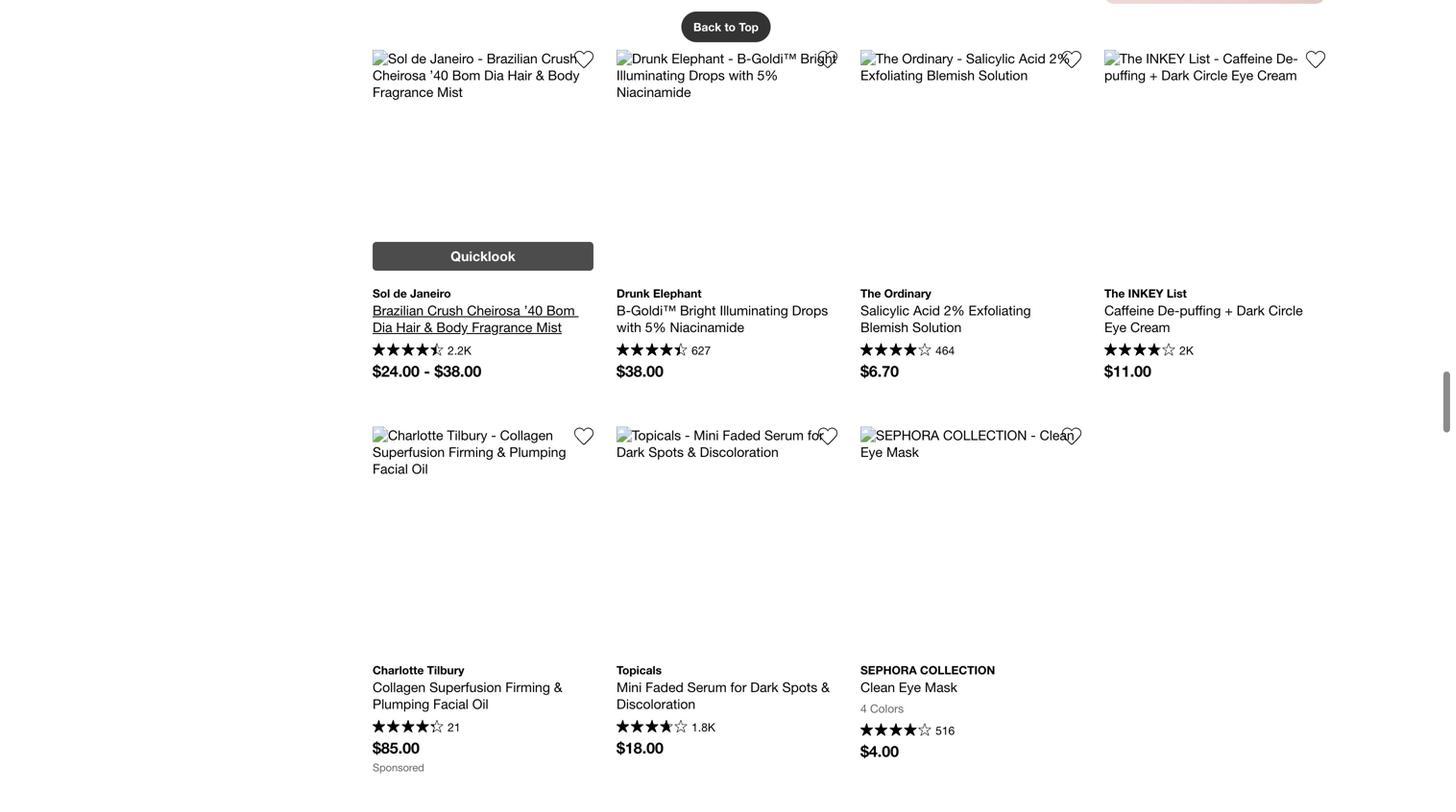 Task type: locate. For each thing, give the bounding box(es) containing it.
goldi™
[[631, 303, 676, 319]]

topicals
[[617, 664, 662, 677]]

illuminating
[[720, 303, 789, 319]]

1 horizontal spatial $38.00
[[617, 362, 664, 380]]

4.5 stars element down 5%
[[617, 343, 688, 359]]

superfusion
[[430, 680, 502, 696]]

& right firming on the left bottom of page
[[554, 680, 563, 696]]

0 vertical spatial dark
[[1237, 303, 1265, 319]]

0 horizontal spatial the
[[861, 287, 881, 300]]

sign in to love sol de janeiro - brazilian crush cheirosa '40 bom dia hair & body fragrance mist image
[[575, 50, 594, 69]]

$24.00 - $38.00
[[373, 362, 482, 380]]

0 horizontal spatial eye
[[899, 680, 921, 696]]

516 reviews element
[[936, 724, 955, 738]]

tilbury
[[427, 664, 465, 677]]

dark inside topicals mini faded serum for dark spots & discoloration
[[751, 680, 779, 696]]

the for $6.70
[[861, 287, 881, 300]]

solution
[[913, 319, 962, 335]]

dark right for
[[751, 680, 779, 696]]

sign in to love the inkey list - caffeine de-puffing + dark circle eye cream image
[[1307, 50, 1326, 69]]

sign in to love the ordinary - salicylic acid 2% exfoliating blemish solution image
[[1063, 50, 1082, 69]]

eye inside sephora collection clean eye mask 4 colors
[[899, 680, 921, 696]]

dark right +
[[1237, 303, 1265, 319]]

hair
[[396, 319, 421, 335]]

4.5 stars element
[[373, 343, 444, 359], [617, 343, 688, 359], [373, 721, 444, 736]]

cream
[[1131, 319, 1171, 335]]

$18.00
[[617, 739, 664, 758]]

1 horizontal spatial dark
[[1237, 303, 1265, 319]]

discoloration
[[617, 697, 696, 712]]

the ordinary - salicylic acid 2% exfoliating blemish solution image
[[861, 50, 1082, 271]]

0 horizontal spatial &
[[424, 319, 433, 335]]

4.5 stars element up $24.00
[[373, 343, 444, 359]]

$38.00 down 2.2k reviews element
[[435, 362, 482, 380]]

0 vertical spatial eye
[[1105, 319, 1127, 335]]

4 stars element
[[861, 343, 932, 359], [1105, 343, 1176, 359], [861, 724, 932, 739]]

topicals mini faded serum for dark spots & discoloration
[[617, 664, 834, 712]]

bright
[[680, 303, 716, 319]]

sol de janeiro - brazilian crush cheirosa '40 bom dia hair & body fragrance mist image
[[373, 50, 594, 271]]

1 horizontal spatial the
[[1105, 287, 1125, 300]]

brazilian
[[373, 303, 424, 319]]

2 the from the left
[[1105, 287, 1125, 300]]

bom
[[547, 303, 575, 319]]

4.5 stars element up $85.00 on the bottom of the page
[[373, 721, 444, 736]]

sign in to love topicals - mini faded serum for dark spots & discoloration image
[[819, 427, 838, 446]]

$11.00
[[1105, 362, 1152, 380]]

cheirosa
[[467, 303, 520, 319]]

1 horizontal spatial eye
[[1105, 319, 1127, 335]]

crush
[[428, 303, 463, 319]]

the up caffeine
[[1105, 287, 1125, 300]]

the inside the inkey list caffeine de-puffing + dark circle eye cream
[[1105, 287, 1125, 300]]

0 horizontal spatial dark
[[751, 680, 779, 696]]

0 horizontal spatial $38.00
[[435, 362, 482, 380]]

to
[[725, 20, 736, 34]]

eye down sephora
[[899, 680, 921, 696]]

&
[[424, 319, 433, 335], [554, 680, 563, 696], [822, 680, 830, 696]]

4 stars element up $6.70
[[861, 343, 932, 359]]

fragrance
[[472, 319, 533, 335]]

sign in to love drunk elephant - b-goldi™ bright illuminating drops with 5% niacinamide image
[[819, 50, 838, 69]]

2k
[[1180, 344, 1194, 357]]

sephora collection - clean eye mask image
[[861, 427, 1082, 648]]

inkey
[[1129, 287, 1164, 300]]

1 the from the left
[[861, 287, 881, 300]]

2%
[[944, 303, 965, 319]]

with
[[617, 319, 642, 335]]

b-
[[617, 303, 631, 319]]

collection
[[920, 664, 996, 677]]

+
[[1225, 303, 1233, 319]]

ordinary
[[884, 287, 932, 300]]

$38.00
[[435, 362, 482, 380], [617, 362, 664, 380]]

& right spots
[[822, 680, 830, 696]]

-
[[424, 362, 430, 380]]

2 horizontal spatial &
[[822, 680, 830, 696]]

& right hair
[[424, 319, 433, 335]]

sponsored
[[373, 762, 424, 774]]

eye down caffeine
[[1105, 319, 1127, 335]]

charlotte tilbury - collagen superfusion firming & plumping facial oil image
[[373, 427, 594, 648]]

the inside the ordinary salicylic acid 2% exfoliating blemish solution
[[861, 287, 881, 300]]

mask
[[925, 680, 958, 696]]

firming
[[506, 680, 550, 696]]

$38.00 down "with"
[[617, 362, 664, 380]]

janeiro
[[410, 287, 451, 300]]

4 stars element for $11.00
[[1105, 343, 1176, 359]]

dark
[[1237, 303, 1265, 319], [751, 680, 779, 696]]

464
[[936, 344, 955, 357]]

for
[[731, 680, 747, 696]]

eye inside the inkey list caffeine de-puffing + dark circle eye cream
[[1105, 319, 1127, 335]]

sephora
[[861, 664, 917, 677]]

the up salicylic
[[861, 287, 881, 300]]

faded
[[646, 680, 684, 696]]

1 horizontal spatial &
[[554, 680, 563, 696]]

1 vertical spatial dark
[[751, 680, 779, 696]]

$6.70
[[861, 362, 899, 380]]

the for $11.00
[[1105, 287, 1125, 300]]

& inside topicals mini faded serum for dark spots & discoloration
[[822, 680, 830, 696]]

1 vertical spatial eye
[[899, 680, 921, 696]]

2.2k
[[448, 344, 472, 357]]

body
[[437, 319, 468, 335]]

the
[[861, 287, 881, 300], [1105, 287, 1125, 300]]

plumping
[[373, 697, 430, 712]]

facial
[[433, 697, 469, 712]]

4 stars element up $11.00
[[1105, 343, 1176, 359]]

eye
[[1105, 319, 1127, 335], [899, 680, 921, 696]]



Task type: describe. For each thing, give the bounding box(es) containing it.
clean
[[861, 680, 895, 696]]

collagen
[[373, 680, 426, 696]]

516
[[936, 724, 955, 738]]

1.8k
[[692, 721, 716, 734]]

the ordinary salicylic acid 2% exfoliating blemish solution
[[861, 287, 1035, 335]]

$4.00
[[861, 743, 899, 761]]

627
[[692, 344, 711, 357]]

de-
[[1158, 303, 1180, 319]]

& inside charlotte tilbury collagen superfusion firming & plumping facial oil
[[554, 680, 563, 696]]

1 $38.00 from the left
[[435, 362, 482, 380]]

sign in to love sephora collection - clean eye mask image
[[1063, 427, 1082, 446]]

circle
[[1269, 303, 1303, 319]]

mist
[[536, 319, 562, 335]]

elephant
[[653, 287, 702, 300]]

exfoliating
[[969, 303, 1031, 319]]

list
[[1167, 287, 1187, 300]]

top
[[739, 20, 759, 34]]

back
[[694, 20, 722, 34]]

4.5 stars element for $38.00
[[617, 343, 688, 359]]

back to top
[[694, 20, 759, 34]]

4.5 stars element for $24.00 - $38.00
[[373, 343, 444, 359]]

quicklook
[[451, 248, 516, 264]]

de
[[393, 287, 407, 300]]

sol
[[373, 287, 390, 300]]

2.2k reviews element
[[448, 344, 472, 357]]

drunk elephant - b-goldi™ bright illuminating drops with 5% niacinamide image
[[617, 50, 838, 271]]

sign in to love charlotte tilbury - collagen superfusion firming & plumping facial oil image
[[575, 427, 594, 446]]

caffeine
[[1105, 303, 1154, 319]]

skin routine quiz get started image
[[1105, 0, 1326, 4]]

drops
[[792, 303, 828, 319]]

$85.00
[[373, 739, 420, 758]]

charlotte
[[373, 664, 424, 677]]

3.5 stars element
[[617, 721, 688, 736]]

colors
[[870, 702, 904, 716]]

spots
[[782, 680, 818, 696]]

acid
[[914, 303, 940, 319]]

sol de janeiro brazilian crush cheirosa '40 bom dia hair & body fragrance mist
[[373, 287, 579, 335]]

the inkey list - caffeine de-puffing + dark circle eye cream image
[[1105, 50, 1326, 271]]

2 $38.00 from the left
[[617, 362, 664, 380]]

quicklook button
[[373, 242, 594, 271]]

4 stars element for $6.70
[[861, 343, 932, 359]]

the inkey list caffeine de-puffing + dark circle eye cream
[[1105, 287, 1307, 335]]

$85.00 sponsored
[[373, 739, 424, 774]]

4
[[861, 702, 867, 716]]

dia
[[373, 319, 392, 335]]

sephora collection clean eye mask 4 colors
[[861, 664, 996, 716]]

5%
[[645, 319, 666, 335]]

'40
[[524, 303, 543, 319]]

464 reviews element
[[936, 344, 955, 357]]

4 stars element down colors
[[861, 724, 932, 739]]

topicals - mini faded serum for dark spots & discoloration image
[[617, 427, 838, 648]]

& inside sol de janeiro brazilian crush cheirosa '40 bom dia hair & body fragrance mist
[[424, 319, 433, 335]]

mini
[[617, 680, 642, 696]]

21
[[448, 721, 461, 734]]

charlotte tilbury collagen superfusion firming & plumping facial oil
[[373, 664, 566, 712]]

serum
[[688, 680, 727, 696]]

1.8k reviews element
[[692, 721, 716, 734]]

blemish
[[861, 319, 909, 335]]

drunk elephant b-goldi™ bright illuminating drops with 5% niacinamide
[[617, 287, 832, 335]]

niacinamide
[[670, 319, 745, 335]]

oil
[[472, 697, 489, 712]]

2k reviews element
[[1180, 344, 1194, 357]]

salicylic
[[861, 303, 910, 319]]

puffing
[[1180, 303, 1221, 319]]

627 reviews element
[[692, 344, 711, 357]]

$24.00
[[373, 362, 420, 380]]

dark inside the inkey list caffeine de-puffing + dark circle eye cream
[[1237, 303, 1265, 319]]

back to top button
[[682, 12, 771, 42]]

drunk
[[617, 287, 650, 300]]

21 reviews element
[[448, 721, 461, 734]]



Task type: vqa. For each thing, say whether or not it's contained in the screenshot.


